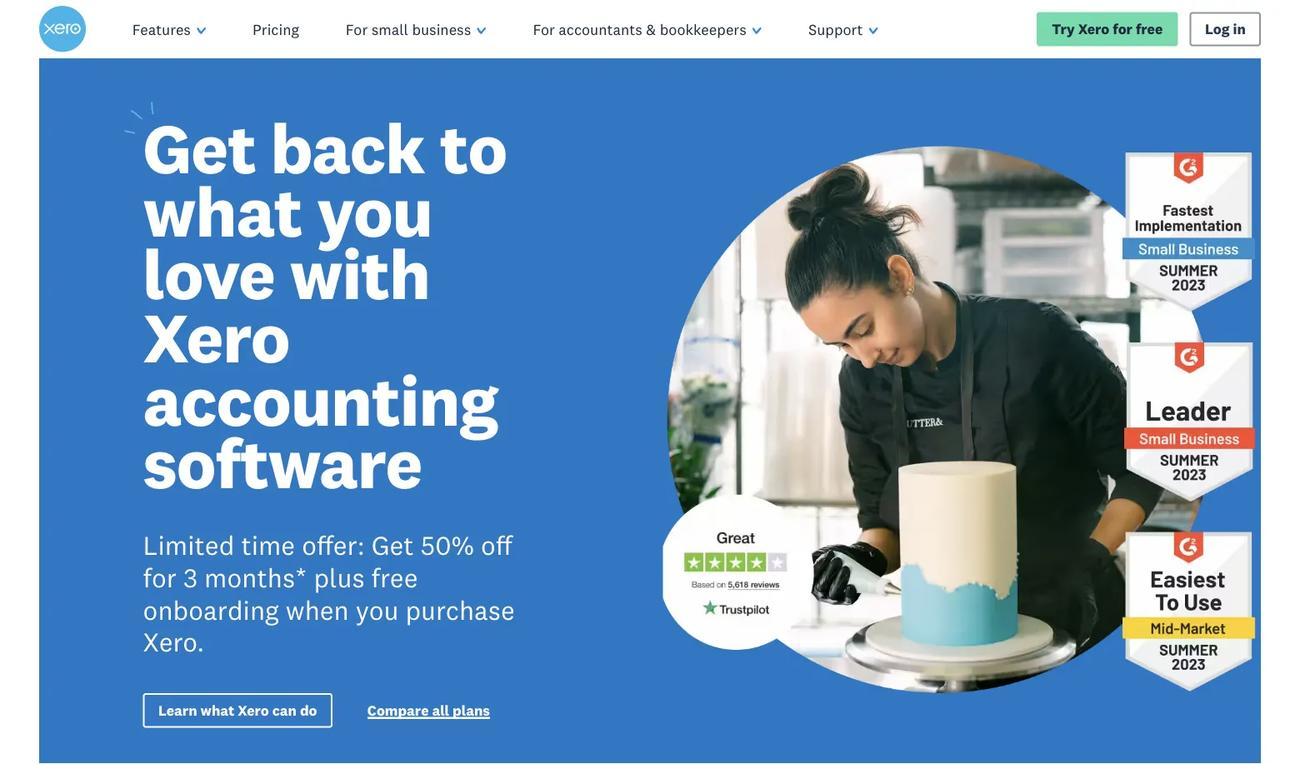 Task type: describe. For each thing, give the bounding box(es) containing it.
business
[[412, 20, 471, 39]]

0 vertical spatial for
[[1113, 20, 1133, 38]]

when
[[286, 594, 349, 627]]

for accountants & bookkeepers button
[[510, 0, 785, 58]]

love
[[143, 231, 275, 318]]

xero.
[[143, 626, 204, 659]]

learn what xero can do
[[158, 702, 317, 720]]

software
[[143, 420, 422, 507]]

support button
[[785, 0, 902, 58]]

compare
[[368, 702, 429, 720]]

xero inside the back to what you love with xero accounting software
[[143, 294, 290, 381]]

support
[[809, 20, 863, 39]]

try xero for free link
[[1037, 12, 1179, 46]]

features button
[[109, 0, 229, 58]]

back to what you love with xero accounting software
[[143, 105, 507, 507]]

compare all plans
[[368, 702, 490, 720]]

months*
[[204, 561, 307, 595]]

&
[[646, 20, 656, 39]]

what inside learn what xero can do link
[[201, 702, 235, 720]]

for small business
[[346, 20, 471, 39]]

you inside the limited time offer: get 50% off for 3 months* plus free onboarding when you purchase xero.
[[356, 594, 399, 627]]

1 horizontal spatial free
[[1136, 20, 1164, 38]]

3
[[183, 561, 198, 595]]

0 horizontal spatial get
[[143, 105, 256, 192]]

small
[[372, 20, 408, 39]]

to
[[440, 105, 507, 192]]

limited
[[143, 529, 235, 563]]

50%
[[421, 529, 475, 563]]

what inside the back to what you love with xero accounting software
[[143, 168, 302, 255]]

plans
[[453, 702, 490, 720]]

a xero user decorating a cake with blue icing. social proof badges surrounding the circular image. image
[[663, 58, 1262, 765]]

onboarding
[[143, 594, 279, 627]]

learn what xero can do link
[[143, 694, 333, 728]]

log in link
[[1191, 12, 1262, 46]]

time
[[241, 529, 295, 563]]

for for for small business
[[346, 20, 368, 39]]

for small business button
[[323, 0, 510, 58]]

2 vertical spatial xero
[[238, 702, 269, 720]]

accountants
[[559, 20, 643, 39]]



Task type: vqa. For each thing, say whether or not it's contained in the screenshot.
and
no



Task type: locate. For each thing, give the bounding box(es) containing it.
features
[[132, 20, 191, 39]]

1 vertical spatial xero
[[143, 294, 290, 381]]

you inside the back to what you love with xero accounting software
[[317, 168, 433, 255]]

0 horizontal spatial for
[[346, 20, 368, 39]]

1 horizontal spatial for
[[1113, 20, 1133, 38]]

get
[[143, 105, 256, 192], [372, 529, 414, 563]]

1 vertical spatial you
[[356, 594, 399, 627]]

off
[[481, 529, 513, 563]]

free right plus
[[372, 561, 418, 595]]

for accountants & bookkeepers
[[533, 20, 747, 39]]

limited time offer: get 50% off for 3 months* plus free onboarding when you purchase xero.
[[143, 529, 515, 659]]

for left accountants
[[533, 20, 555, 39]]

0 vertical spatial you
[[317, 168, 433, 255]]

for
[[1113, 20, 1133, 38], [143, 561, 177, 595]]

can
[[272, 702, 297, 720]]

1 vertical spatial what
[[201, 702, 235, 720]]

1 for from the left
[[346, 20, 368, 39]]

for inside the limited time offer: get 50% off for 3 months* plus free onboarding when you purchase xero.
[[143, 561, 177, 595]]

0 vertical spatial get
[[143, 105, 256, 192]]

for right try
[[1113, 20, 1133, 38]]

for for for accountants & bookkeepers
[[533, 20, 555, 39]]

you
[[317, 168, 433, 255], [356, 594, 399, 627]]

free left log
[[1136, 20, 1164, 38]]

plus
[[314, 561, 365, 595]]

purchase
[[406, 594, 515, 627]]

free inside the limited time offer: get 50% off for 3 months* plus free onboarding when you purchase xero.
[[372, 561, 418, 595]]

1 horizontal spatial for
[[533, 20, 555, 39]]

pricing
[[253, 20, 299, 39]]

0 vertical spatial xero
[[1079, 20, 1110, 38]]

1 vertical spatial get
[[372, 529, 414, 563]]

0 horizontal spatial for
[[143, 561, 177, 595]]

2 for from the left
[[533, 20, 555, 39]]

try
[[1052, 20, 1076, 38]]

0 vertical spatial free
[[1136, 20, 1164, 38]]

with
[[290, 231, 430, 318]]

1 vertical spatial for
[[143, 561, 177, 595]]

offer:
[[302, 529, 365, 563]]

log
[[1206, 20, 1230, 38]]

back
[[271, 105, 425, 192]]

0 horizontal spatial free
[[372, 561, 418, 595]]

do
[[300, 702, 317, 720]]

all
[[432, 702, 450, 720]]

what
[[143, 168, 302, 255], [201, 702, 235, 720]]

for left 3
[[143, 561, 177, 595]]

pricing link
[[229, 0, 323, 58]]

log in
[[1206, 20, 1247, 38]]

0 vertical spatial what
[[143, 168, 302, 255]]

for
[[346, 20, 368, 39], [533, 20, 555, 39]]

compare all plans link
[[368, 702, 490, 724]]

xero homepage image
[[39, 6, 86, 53]]

free
[[1136, 20, 1164, 38], [372, 561, 418, 595]]

xero
[[1079, 20, 1110, 38], [143, 294, 290, 381], [238, 702, 269, 720]]

1 horizontal spatial get
[[372, 529, 414, 563]]

in
[[1234, 20, 1247, 38]]

for left small
[[346, 20, 368, 39]]

accounting
[[143, 357, 498, 444]]

1 vertical spatial free
[[372, 561, 418, 595]]

get inside the limited time offer: get 50% off for 3 months* plus free onboarding when you purchase xero.
[[372, 529, 414, 563]]

learn
[[158, 702, 197, 720]]

bookkeepers
[[660, 20, 747, 39]]

try xero for free
[[1052, 20, 1164, 38]]



